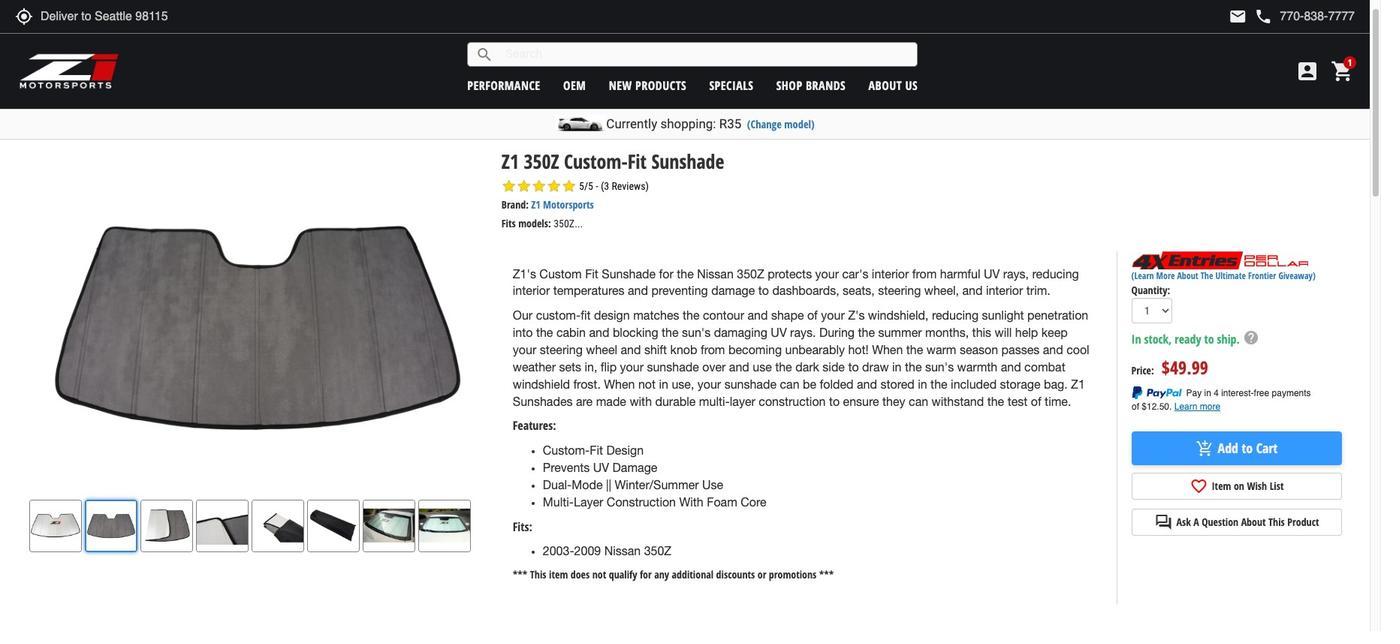 Task type: locate. For each thing, give the bounding box(es) containing it.
0 vertical spatial nissan
[[697, 267, 734, 281]]

wheel
[[586, 343, 618, 357]]

2 horizontal spatial interior
[[986, 284, 1024, 298]]

0 horizontal spatial from
[[701, 343, 725, 357]]

new products
[[609, 77, 687, 94]]

custom- inside custom-fit design prevents uv damage dual-mode || winter/summer use multi-layer construction with foam core
[[543, 444, 590, 458]]

our custom-fit design matches the contour and shape of your z's windshield, reducing sunlight penetration into the cabin and blocking the sun's damaging uv rays. during the summer months, this will help keep your steering wheel and shift knob from becoming unbearably hot! when the warm season passes and cool weather sets in, flip your sunshade over and use the dark side to draw in the sun's warmth and combat windshield frost. when not in use, your sunshade can be folded and stored in the included storage bag. z1 sunshades are made with durable multi-layer construction to ensure they can withstand the test of time.
[[513, 309, 1090, 408]]

to right add
[[1242, 439, 1253, 457]]

and up damaging
[[748, 309, 768, 323]]

custom- up the prevents
[[543, 444, 590, 458]]

1 horizontal spatial not
[[639, 378, 656, 391]]

in right stored
[[918, 378, 928, 391]]

the up preventing
[[677, 267, 694, 281]]

and down harmful
[[963, 284, 983, 298]]

about
[[869, 77, 902, 94], [1178, 270, 1199, 283], [1242, 516, 1266, 530]]

1 horizontal spatial for
[[659, 267, 674, 281]]

1 vertical spatial 350z
[[737, 267, 765, 281]]

2 horizontal spatial uv
[[984, 267, 1000, 281]]

1 horizontal spatial from
[[913, 267, 937, 281]]

the
[[677, 267, 694, 281], [683, 309, 700, 323], [536, 326, 553, 340], [662, 326, 679, 340], [858, 326, 875, 340], [907, 343, 924, 357], [775, 360, 792, 374], [905, 360, 922, 374], [931, 378, 948, 391], [988, 395, 1005, 408]]

0 horizontal spatial can
[[780, 378, 800, 391]]

ready
[[1175, 332, 1202, 348]]

and up storage
[[1001, 360, 1022, 374]]

0 vertical spatial sunshade
[[652, 148, 725, 175]]

fit down 'currently' on the left of the page
[[628, 148, 647, 175]]

of up 'rays.' at bottom right
[[808, 309, 818, 323]]

(learn
[[1132, 270, 1154, 283]]

1 horizontal spatial nissan
[[697, 267, 734, 281]]

stored
[[881, 378, 915, 391]]

your up during
[[821, 309, 845, 323]]

your
[[816, 267, 839, 281], [821, 309, 845, 323], [513, 343, 537, 357], [620, 360, 644, 374], [698, 378, 721, 391]]

2 vertical spatial 350z
[[644, 545, 672, 559]]

*** right promotions on the bottom
[[820, 568, 834, 582]]

0 vertical spatial sunshade
[[647, 360, 699, 374]]

0 horizontal spatial this
[[530, 568, 547, 582]]

for
[[659, 267, 674, 281], [640, 568, 652, 582]]

0 vertical spatial about
[[869, 77, 902, 94]]

phone
[[1255, 8, 1273, 26]]

sun's up the knob on the bottom of the page
[[682, 326, 711, 340]]

0 vertical spatial when
[[872, 343, 903, 357]]

this
[[1269, 516, 1285, 530], [530, 568, 547, 582]]

custom- inside "z1 350z custom-fit sunshade star star star star star 5/5 - (3 reviews) brand: z1 motorsports fits models: 350z..."
[[564, 148, 628, 175]]

1 vertical spatial fit
[[585, 267, 599, 281]]

question
[[1202, 516, 1239, 530]]

season
[[960, 343, 999, 357]]

seats,
[[843, 284, 875, 298]]

windshield
[[513, 378, 570, 391]]

nissan
[[697, 267, 734, 281], [604, 545, 641, 559]]

in left the use,
[[659, 378, 669, 391]]

in up stored
[[893, 360, 902, 374]]

with
[[630, 395, 652, 408]]

penetration
[[1028, 309, 1089, 323]]

reducing up months,
[[932, 309, 979, 323]]

1 vertical spatial can
[[909, 395, 929, 408]]

shop
[[777, 77, 803, 94]]

0 vertical spatial reducing
[[1033, 267, 1079, 281]]

1 vertical spatial uv
[[771, 326, 787, 340]]

ask
[[1177, 516, 1191, 530]]

0 vertical spatial fit
[[628, 148, 647, 175]]

0 vertical spatial z1
[[502, 148, 519, 175]]

2 vertical spatial fit
[[590, 444, 603, 458]]

mail
[[1229, 8, 1247, 26]]

350z up any
[[644, 545, 672, 559]]

2 vertical spatial about
[[1242, 516, 1266, 530]]

sunshade down shopping:
[[652, 148, 725, 175]]

3 star from the left
[[532, 179, 547, 194]]

fits:
[[513, 519, 532, 535]]

custom- up 5/5 -
[[564, 148, 628, 175]]

motorsports
[[543, 198, 594, 212]]

fit left the design
[[590, 444, 603, 458]]

to inside in stock, ready to ship. help
[[1205, 332, 1215, 348]]

||
[[606, 478, 612, 492]]

to inside z1's custom fit sunshade for the nissan 350z protects your car's interior from harmful uv rays, reducing interior temperatures and preventing damage to dashboards, seats, steering wheel, and interior trim.
[[759, 284, 769, 298]]

uv up ||
[[593, 461, 609, 475]]

fits
[[502, 217, 516, 231]]

cart
[[1257, 439, 1278, 457]]

star
[[502, 179, 517, 194], [517, 179, 532, 194], [532, 179, 547, 194], [547, 179, 562, 194], [562, 179, 577, 194]]

car's
[[843, 267, 869, 281]]

uv
[[984, 267, 1000, 281], [771, 326, 787, 340], [593, 461, 609, 475]]

0 horizontal spatial for
[[640, 568, 652, 582]]

1 horizontal spatial interior
[[872, 267, 909, 281]]

from up wheel,
[[913, 267, 937, 281]]

1 horizontal spatial z1
[[531, 198, 541, 212]]

steering up windshield,
[[878, 284, 921, 298]]

z1 up brand:
[[502, 148, 519, 175]]

dashboards,
[[773, 284, 840, 298]]

hot!
[[849, 343, 869, 357]]

2 *** from the left
[[820, 568, 834, 582]]

1 horizontal spatial uv
[[771, 326, 787, 340]]

sunshade up the use,
[[647, 360, 699, 374]]

0 horizontal spatial sunshade
[[647, 360, 699, 374]]

in,
[[585, 360, 598, 374]]

z's
[[848, 309, 865, 323]]

uv down shape
[[771, 326, 787, 340]]

the up stored
[[905, 360, 922, 374]]

steering up sets
[[540, 343, 583, 357]]

2 horizontal spatial about
[[1242, 516, 1266, 530]]

help right ship.
[[1243, 330, 1260, 347]]

reducing up trim.
[[1033, 267, 1079, 281]]

1 horizontal spatial help
[[1243, 330, 1260, 347]]

side
[[823, 360, 845, 374]]

from up over
[[701, 343, 725, 357]]

$49.99
[[1162, 355, 1209, 380]]

z1 up models:
[[531, 198, 541, 212]]

1 vertical spatial custom-
[[543, 444, 590, 458]]

0 vertical spatial custom-
[[564, 148, 628, 175]]

0 vertical spatial 350z
[[524, 148, 559, 175]]

0 horizontal spatial of
[[808, 309, 818, 323]]

when up draw
[[872, 343, 903, 357]]

0 horizontal spatial not
[[593, 568, 606, 582]]

add_shopping_cart add to cart
[[1196, 439, 1278, 458]]

1 vertical spatial this
[[530, 568, 547, 582]]

sunshade
[[652, 148, 725, 175], [602, 267, 656, 281]]

your inside z1's custom fit sunshade for the nissan 350z protects your car's interior from harmful uv rays, reducing interior temperatures and preventing damage to dashboards, seats, steering wheel, and interior trim.
[[816, 267, 839, 281]]

for up preventing
[[659, 267, 674, 281]]

phone link
[[1255, 8, 1355, 26]]

1 vertical spatial sunshade
[[602, 267, 656, 281]]

and left use
[[729, 360, 750, 374]]

fit inside z1's custom fit sunshade for the nissan 350z protects your car's interior from harmful uv rays, reducing interior temperatures and preventing damage to dashboards, seats, steering wheel, and interior trim.
[[585, 267, 599, 281]]

mail link
[[1229, 8, 1247, 26]]

interior right car's
[[872, 267, 909, 281]]

mail phone
[[1229, 8, 1273, 26]]

this left item
[[530, 568, 547, 582]]

multi-
[[699, 395, 730, 408]]

1 horizontal spatial this
[[1269, 516, 1285, 530]]

1 vertical spatial sunshade
[[725, 378, 777, 391]]

multi-
[[543, 496, 574, 509]]

not right the does
[[593, 568, 606, 582]]

fit up temperatures
[[585, 267, 599, 281]]

of right test
[[1031, 395, 1042, 408]]

*** left item
[[513, 568, 528, 582]]

0 vertical spatial not
[[639, 378, 656, 391]]

and down the blocking
[[621, 343, 641, 357]]

0 horizontal spatial nissan
[[604, 545, 641, 559]]

models:
[[518, 217, 551, 231]]

0 horizontal spatial z1
[[502, 148, 519, 175]]

1 vertical spatial when
[[604, 378, 635, 391]]

1 horizontal spatial sunshade
[[725, 378, 777, 391]]

0 vertical spatial steering
[[878, 284, 921, 298]]

1 vertical spatial about
[[1178, 270, 1199, 283]]

350z up damage at the right top of the page
[[737, 267, 765, 281]]

not up with
[[639, 378, 656, 391]]

summer
[[879, 326, 922, 340]]

nissan inside z1's custom fit sunshade for the nissan 350z protects your car's interior from harmful uv rays, reducing interior temperatures and preventing damage to dashboards, seats, steering wheel, and interior trim.
[[697, 267, 734, 281]]

your up dashboards,
[[816, 267, 839, 281]]

sunshade up temperatures
[[602, 267, 656, 281]]

can
[[780, 378, 800, 391], [909, 395, 929, 408]]

nissan up qualify
[[604, 545, 641, 559]]

1 vertical spatial steering
[[540, 343, 583, 357]]

0 vertical spatial from
[[913, 267, 937, 281]]

your right flip
[[620, 360, 644, 374]]

can up construction
[[780, 378, 800, 391]]

use,
[[672, 378, 694, 391]]

1 horizontal spatial can
[[909, 395, 929, 408]]

to inside add_shopping_cart add to cart
[[1242, 439, 1253, 457]]

interior
[[872, 267, 909, 281], [513, 284, 550, 298], [986, 284, 1024, 298]]

0 horizontal spatial uv
[[593, 461, 609, 475]]

0 horizontal spatial sun's
[[682, 326, 711, 340]]

for left any
[[640, 568, 652, 582]]

2 horizontal spatial 350z
[[737, 267, 765, 281]]

design
[[607, 444, 644, 458]]

help up passes
[[1016, 326, 1038, 340]]

ship.
[[1218, 332, 1240, 348]]

add
[[1218, 439, 1239, 457]]

0 horizontal spatial help
[[1016, 326, 1038, 340]]

2 horizontal spatial in
[[918, 378, 928, 391]]

0 horizontal spatial interior
[[513, 284, 550, 298]]

1 *** from the left
[[513, 568, 528, 582]]

brand:
[[502, 198, 529, 212]]

to right damage at the right top of the page
[[759, 284, 769, 298]]

reducing inside our custom-fit design matches the contour and shape of your z's windshield, reducing sunlight penetration into the cabin and blocking the sun's damaging uv rays. during the summer months, this will help keep your steering wheel and shift knob from becoming unbearably hot! when the warm season passes and cool weather sets in, flip your sunshade over and use the dark side to draw in the sun's warmth and combat windshield frost. when not in use, your sunshade can be folded and stored in the included storage bag. z1 sunshades are made with durable multi-layer construction to ensure they can withstand the test of time.
[[932, 309, 979, 323]]

1 vertical spatial z1
[[531, 198, 541, 212]]

list
[[1270, 480, 1284, 494]]

fit
[[628, 148, 647, 175], [585, 267, 599, 281], [590, 444, 603, 458]]

1 horizontal spatial reducing
[[1033, 267, 1079, 281]]

knob
[[671, 343, 698, 357]]

item
[[549, 568, 568, 582]]

350z
[[524, 148, 559, 175], [737, 267, 765, 281], [644, 545, 672, 559]]

0 horizontal spatial reducing
[[932, 309, 979, 323]]

0 horizontal spatial steering
[[540, 343, 583, 357]]

dark
[[796, 360, 820, 374]]

1 horizontal spatial steering
[[878, 284, 921, 298]]

in
[[893, 360, 902, 374], [659, 378, 669, 391], [918, 378, 928, 391]]

matches
[[633, 309, 680, 323]]

contour
[[703, 309, 745, 323]]

this left product
[[1269, 516, 1285, 530]]

us
[[906, 77, 918, 94]]

z1 right 'bag.'
[[1071, 378, 1085, 391]]

(learn more about the ultimate frontier giveaway) link
[[1132, 270, 1316, 283]]

about left the
[[1178, 270, 1199, 283]]

0 vertical spatial uv
[[984, 267, 1000, 281]]

1 horizontal spatial ***
[[820, 568, 834, 582]]

sunshade up layer
[[725, 378, 777, 391]]

sun's down the warm
[[926, 360, 954, 374]]

350z up z1 motorsports link
[[524, 148, 559, 175]]

mode
[[572, 478, 603, 492]]

rays.
[[790, 326, 816, 340]]

(change model) link
[[747, 117, 815, 131]]

design
[[594, 309, 630, 323]]

5/5 -
[[579, 180, 599, 192]]

the up the withstand
[[931, 378, 948, 391]]

reducing inside z1's custom fit sunshade for the nissan 350z protects your car's interior from harmful uv rays, reducing interior temperatures and preventing damage to dashboards, seats, steering wheel, and interior trim.
[[1033, 267, 1079, 281]]

passes
[[1002, 343, 1040, 357]]

1 vertical spatial from
[[701, 343, 725, 357]]

additional
[[672, 568, 714, 582]]

custom-
[[536, 309, 581, 323]]

0 vertical spatial for
[[659, 267, 674, 281]]

2 horizontal spatial z1
[[1071, 378, 1085, 391]]

from
[[913, 267, 937, 281], [701, 343, 725, 357]]

1 vertical spatial sun's
[[926, 360, 954, 374]]

1 horizontal spatial 350z
[[644, 545, 672, 559]]

0 vertical spatial can
[[780, 378, 800, 391]]

preventing
[[652, 284, 708, 298]]

1 horizontal spatial of
[[1031, 395, 1042, 408]]

z1
[[502, 148, 519, 175], [531, 198, 541, 212], [1071, 378, 1085, 391]]

Search search field
[[494, 43, 917, 66]]

frontier
[[1249, 270, 1277, 283]]

shop brands
[[777, 77, 846, 94]]

fit inside custom-fit design prevents uv damage dual-mode || winter/summer use multi-layer construction with foam core
[[590, 444, 603, 458]]

when up made
[[604, 378, 635, 391]]

about right question
[[1242, 516, 1266, 530]]

uv left rays,
[[984, 267, 1000, 281]]

0 vertical spatial this
[[1269, 516, 1285, 530]]

custom-fit design prevents uv damage dual-mode || winter/summer use multi-layer construction with foam core
[[543, 444, 767, 509]]

on
[[1234, 480, 1245, 494]]

interior down z1's
[[513, 284, 550, 298]]

interior down rays,
[[986, 284, 1024, 298]]

can right they
[[909, 395, 929, 408]]

harmful
[[940, 267, 981, 281]]

about left us
[[869, 77, 902, 94]]

to left ship.
[[1205, 332, 1215, 348]]

shop brands link
[[777, 77, 846, 94]]

2 vertical spatial uv
[[593, 461, 609, 475]]

0 horizontal spatial ***
[[513, 568, 528, 582]]

nissan up damage at the right top of the page
[[697, 267, 734, 281]]

2 vertical spatial z1
[[1071, 378, 1085, 391]]

0 horizontal spatial 350z
[[524, 148, 559, 175]]

1 vertical spatial reducing
[[932, 309, 979, 323]]



Task type: describe. For each thing, give the bounding box(es) containing it.
1 horizontal spatial sun's
[[926, 360, 954, 374]]

the right use
[[775, 360, 792, 374]]

fit
[[581, 309, 591, 323]]

to down hot!
[[848, 360, 859, 374]]

not inside our custom-fit design matches the contour and shape of your z's windshield, reducing sunlight penetration into the cabin and blocking the sun's damaging uv rays. during the summer months, this will help keep your steering wheel and shift knob from becoming unbearably hot! when the warm season passes and cool weather sets in, flip your sunshade over and use the dark side to draw in the sun's warmth and combat windshield frost. when not in use, your sunshade can be folded and stored in the included storage bag. z1 sunshades are made with durable multi-layer construction to ensure they can withstand the test of time.
[[639, 378, 656, 391]]

the right into
[[536, 326, 553, 340]]

does
[[571, 568, 590, 582]]

my_location
[[15, 8, 33, 26]]

1 horizontal spatial in
[[893, 360, 902, 374]]

350z inside "z1 350z custom-fit sunshade star star star star star 5/5 - (3 reviews) brand: z1 motorsports fits models: 350z..."
[[524, 148, 559, 175]]

the down preventing
[[683, 309, 700, 323]]

steering inside z1's custom fit sunshade for the nissan 350z protects your car's interior from harmful uv rays, reducing interior temperatures and preventing damage to dashboards, seats, steering wheel, and interior trim.
[[878, 284, 921, 298]]

1 vertical spatial of
[[1031, 395, 1042, 408]]

help inside our custom-fit design matches the contour and shape of your z's windshield, reducing sunlight penetration into the cabin and blocking the sun's damaging uv rays. during the summer months, this will help keep your steering wheel and shift knob from becoming unbearably hot! when the warm season passes and cool weather sets in, flip your sunshade over and use the dark side to draw in the sun's warmth and combat windshield frost. when not in use, your sunshade can be folded and stored in the included storage bag. z1 sunshades are made with durable multi-layer construction to ensure they can withstand the test of time.
[[1016, 326, 1038, 340]]

account_box link
[[1292, 59, 1324, 83]]

during
[[820, 326, 855, 340]]

1 vertical spatial nissan
[[604, 545, 641, 559]]

item
[[1212, 480, 1232, 494]]

add_shopping_cart
[[1196, 440, 1214, 458]]

draw
[[863, 360, 889, 374]]

promotions
[[769, 568, 817, 582]]

2 star from the left
[[517, 179, 532, 194]]

performance link
[[467, 77, 541, 94]]

for inside z1's custom fit sunshade for the nissan 350z protects your car's interior from harmful uv rays, reducing interior temperatures and preventing damage to dashboards, seats, steering wheel, and interior trim.
[[659, 267, 674, 281]]

ensure
[[843, 395, 879, 408]]

0 horizontal spatial in
[[659, 378, 669, 391]]

keep
[[1042, 326, 1068, 340]]

the up the knob on the bottom of the page
[[662, 326, 679, 340]]

z1 350z custom-fit sunshade star star star star star 5/5 - (3 reviews) brand: z1 motorsports fits models: 350z...
[[502, 148, 725, 231]]

flip
[[601, 360, 617, 374]]

sunshade inside "z1 350z custom-fit sunshade star star star star star 5/5 - (3 reviews) brand: z1 motorsports fits models: 350z..."
[[652, 148, 725, 175]]

frost.
[[574, 378, 601, 391]]

to down folded
[[829, 395, 840, 408]]

use
[[702, 478, 724, 492]]

1 horizontal spatial when
[[872, 343, 903, 357]]

1 star from the left
[[502, 179, 517, 194]]

rays,
[[1003, 267, 1029, 281]]

sunshades
[[513, 395, 573, 408]]

weather
[[513, 360, 556, 374]]

0 horizontal spatial about
[[869, 77, 902, 94]]

shift
[[645, 343, 667, 357]]

sunlight
[[982, 309, 1024, 323]]

test
[[1008, 395, 1028, 408]]

1 vertical spatial not
[[593, 568, 606, 582]]

2003-
[[543, 545, 574, 559]]

r35
[[719, 116, 742, 131]]

months,
[[926, 326, 969, 340]]

350z inside z1's custom fit sunshade for the nissan 350z protects your car's interior from harmful uv rays, reducing interior temperatures and preventing damage to dashboards, seats, steering wheel, and interior trim.
[[737, 267, 765, 281]]

and down keep
[[1043, 343, 1064, 357]]

shape
[[772, 309, 804, 323]]

5 star from the left
[[562, 179, 577, 194]]

the left test
[[988, 395, 1005, 408]]

shopping_cart
[[1331, 59, 1355, 83]]

about inside question_answer ask a question about this product
[[1242, 516, 1266, 530]]

this inside question_answer ask a question about this product
[[1269, 516, 1285, 530]]

your down into
[[513, 343, 537, 357]]

0 vertical spatial of
[[808, 309, 818, 323]]

about us
[[869, 77, 918, 94]]

the inside z1's custom fit sunshade for the nissan 350z protects your car's interior from harmful uv rays, reducing interior temperatures and preventing damage to dashboards, seats, steering wheel, and interior trim.
[[677, 267, 694, 281]]

z1 motorsports link
[[531, 198, 594, 212]]

model)
[[785, 117, 815, 131]]

fit inside "z1 350z custom-fit sunshade star star star star star 5/5 - (3 reviews) brand: z1 motorsports fits models: 350z..."
[[628, 148, 647, 175]]

damage
[[712, 284, 755, 298]]

the
[[1201, 270, 1214, 283]]

they
[[883, 395, 906, 408]]

oem link
[[563, 77, 586, 94]]

help inside in stock, ready to ship. help
[[1243, 330, 1260, 347]]

shopping:
[[661, 116, 716, 131]]

dual-
[[543, 478, 572, 492]]

wheel,
[[925, 284, 959, 298]]

favorite_border item on wish list
[[1190, 478, 1284, 496]]

1 vertical spatial for
[[640, 568, 652, 582]]

ultimate
[[1216, 270, 1246, 283]]

0 vertical spatial sun's
[[682, 326, 711, 340]]

question_answer ask a question about this product
[[1155, 514, 1320, 532]]

your down over
[[698, 378, 721, 391]]

about us link
[[869, 77, 918, 94]]

construction
[[759, 395, 826, 408]]

z1 inside our custom-fit design matches the contour and shape of your z's windshield, reducing sunlight penetration into the cabin and blocking the sun's damaging uv rays. during the summer months, this will help keep your steering wheel and shift knob from becoming unbearably hot! when the warm season passes and cool weather sets in, flip your sunshade over and use the dark side to draw in the sun's warmth and combat windshield frost. when not in use, your sunshade can be folded and stored in the included storage bag. z1 sunshades are made with durable multi-layer construction to ensure they can withstand the test of time.
[[1071, 378, 1085, 391]]

and up ensure
[[857, 378, 877, 391]]

1 horizontal spatial about
[[1178, 270, 1199, 283]]

new products link
[[609, 77, 687, 94]]

favorite_border
[[1190, 478, 1208, 496]]

the up hot!
[[858, 326, 875, 340]]

shopping_cart link
[[1328, 59, 1355, 83]]

the down summer at the bottom right
[[907, 343, 924, 357]]

new
[[609, 77, 632, 94]]

oem
[[563, 77, 586, 94]]

uv inside our custom-fit design matches the contour and shape of your z's windshield, reducing sunlight penetration into the cabin and blocking the sun's damaging uv rays. during the summer months, this will help keep your steering wheel and shift knob from becoming unbearably hot! when the warm season passes and cool weather sets in, flip your sunshade over and use the dark side to draw in the sun's warmth and combat windshield frost. when not in use, your sunshade can be folded and stored in the included storage bag. z1 sunshades are made with durable multi-layer construction to ensure they can withstand the test of time.
[[771, 326, 787, 340]]

over
[[703, 360, 726, 374]]

account_box
[[1296, 59, 1320, 83]]

steering inside our custom-fit design matches the contour and shape of your z's windshield, reducing sunlight penetration into the cabin and blocking the sun's damaging uv rays. during the summer months, this will help keep your steering wheel and shift knob from becoming unbearably hot! when the warm season passes and cool weather sets in, flip your sunshade over and use the dark side to draw in the sun's warmth and combat windshield frost. when not in use, your sunshade can be folded and stored in the included storage bag. z1 sunshades are made with durable multi-layer construction to ensure they can withstand the test of time.
[[540, 343, 583, 357]]

blocking
[[613, 326, 659, 340]]

price: $49.99
[[1132, 355, 1209, 380]]

prevents
[[543, 461, 590, 475]]

winter/summer
[[615, 478, 699, 492]]

0 horizontal spatial when
[[604, 378, 635, 391]]

custom
[[540, 267, 582, 281]]

sunshade inside z1's custom fit sunshade for the nissan 350z protects your car's interior from harmful uv rays, reducing interior temperatures and preventing damage to dashboards, seats, steering wheel, and interior trim.
[[602, 267, 656, 281]]

withstand
[[932, 395, 984, 408]]

performance
[[467, 77, 541, 94]]

z1 motorsports logo image
[[19, 53, 120, 90]]

layer
[[574, 496, 604, 509]]

4 star from the left
[[547, 179, 562, 194]]

uv inside z1's custom fit sunshade for the nissan 350z protects your car's interior from harmful uv rays, reducing interior temperatures and preventing damage to dashboards, seats, steering wheel, and interior trim.
[[984, 267, 1000, 281]]

into
[[513, 326, 533, 340]]

from inside z1's custom fit sunshade for the nissan 350z protects your car's interior from harmful uv rays, reducing interior temperatures and preventing damage to dashboards, seats, steering wheel, and interior trim.
[[913, 267, 937, 281]]

stock,
[[1145, 332, 1172, 348]]

are
[[576, 395, 593, 408]]

products
[[636, 77, 687, 94]]

uv inside custom-fit design prevents uv damage dual-mode || winter/summer use multi-layer construction with foam core
[[593, 461, 609, 475]]

and up the wheel
[[589, 326, 610, 340]]

wish
[[1247, 480, 1268, 494]]

question_answer
[[1155, 514, 1173, 532]]

z1's custom fit sunshade for the nissan 350z protects your car's interior from harmful uv rays, reducing interior temperatures and preventing damage to dashboards, seats, steering wheel, and interior trim.
[[513, 267, 1079, 298]]

our
[[513, 309, 533, 323]]

from inside our custom-fit design matches the contour and shape of your z's windshield, reducing sunlight penetration into the cabin and blocking the sun's damaging uv rays. during the summer months, this will help keep your steering wheel and shift knob from becoming unbearably hot! when the warm season passes and cool weather sets in, flip your sunshade over and use the dark side to draw in the sun's warmth and combat windshield frost. when not in use, your sunshade can be folded and stored in the included storage bag. z1 sunshades are made with durable multi-layer construction to ensure they can withstand the test of time.
[[701, 343, 725, 357]]

warmth
[[958, 360, 998, 374]]

be
[[803, 378, 817, 391]]

damage
[[613, 461, 658, 475]]

(change
[[747, 117, 782, 131]]

windshield,
[[868, 309, 929, 323]]

specials link
[[710, 77, 754, 94]]

cabin
[[557, 326, 586, 340]]

this
[[973, 326, 992, 340]]

2003-2009 nissan 350z
[[543, 545, 672, 559]]

search
[[476, 45, 494, 63]]

and up the matches
[[628, 284, 648, 298]]

currently shopping: r35 (change model)
[[607, 116, 815, 131]]



Task type: vqa. For each thing, say whether or not it's contained in the screenshot.
the UV inside the Z1's Custom Fit Sunshade for the Nissan 350Z protects your car's interior from harmful UV rays, reducing interior temperatures and preventing damage to dashboards, seats, steering wheel, and interior trim.
yes



